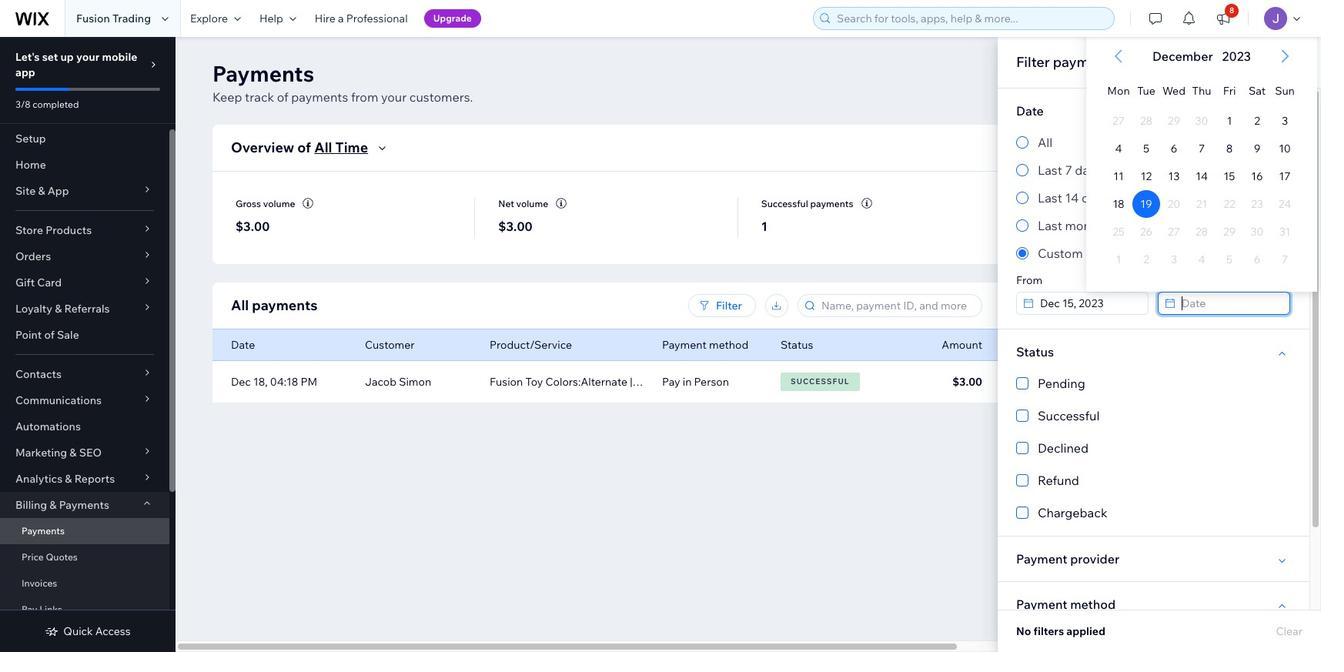 Task type: vqa. For each thing, say whether or not it's contained in the screenshot.


Task type: describe. For each thing, give the bounding box(es) containing it.
billing
[[15, 498, 47, 512]]

row containing 25
[[1105, 218, 1299, 246]]

friday, december 22, 2023 cell
[[1216, 190, 1243, 218]]

quotes
[[46, 551, 78, 563]]

sunday, december 31, 2023 cell
[[1271, 218, 1299, 246]]

30 for thursday, november 30, 2023 cell
[[1195, 114, 1208, 128]]

payment provider
[[1016, 551, 1120, 567]]

thursday, december 21, 2023 cell
[[1188, 190, 1216, 218]]

3 inside cell
[[1171, 253, 1177, 266]]

last for last 14 days
[[1038, 190, 1062, 206]]

last month
[[1038, 218, 1103, 233]]

all for all
[[1038, 135, 1053, 150]]

orders button
[[0, 243, 169, 269]]

last 14 days
[[1038, 190, 1108, 206]]

from
[[351, 89, 378, 105]]

fusion toy colors:alternate | text field???:yes | another field:
[[490, 375, 794, 389]]

marketing & seo
[[15, 446, 102, 460]]

thursday, january 4, 2024 cell
[[1188, 246, 1216, 273]]

trading
[[112, 12, 151, 25]]

communications button
[[0, 387, 169, 413]]

pay links
[[22, 604, 62, 615]]

successful inside checkbox
[[1038, 408, 1100, 423]]

customers.
[[409, 89, 473, 105]]

store products button
[[0, 217, 169, 243]]

december
[[1153, 49, 1213, 64]]

analytics & reports
[[15, 472, 115, 486]]

filter payments
[[1016, 53, 1118, 71]]

& for loyalty
[[55, 302, 62, 316]]

up
[[60, 50, 74, 64]]

saturday, december 30, 2023 cell
[[1243, 218, 1271, 246]]

sale
[[57, 328, 79, 342]]

row containing 4
[[1105, 135, 1299, 162]]

fusion for fusion trading
[[76, 12, 110, 25]]

1 horizontal spatial 7
[[1199, 142, 1205, 156]]

alert containing december
[[1148, 47, 1256, 65]]

price quotes
[[22, 551, 78, 563]]

let's set up your mobile app
[[15, 50, 137, 79]]

keep
[[212, 89, 242, 105]]

automations link
[[0, 413, 169, 440]]

dec 18, 04:18 pm
[[231, 375, 317, 389]]

hire a professional
[[315, 12, 408, 25]]

point
[[15, 328, 42, 342]]

loyalty & referrals
[[15, 302, 110, 316]]

04:18
[[270, 375, 298, 389]]

fri
[[1223, 84, 1236, 98]]

price quotes link
[[0, 544, 169, 571]]

gift
[[15, 276, 35, 289]]

refund
[[1038, 473, 1079, 488]]

row containing 11
[[1105, 162, 1299, 190]]

1 inside cell
[[1116, 253, 1121, 266]]

28 for thursday, december 28, 2023 'cell'
[[1196, 225, 1208, 239]]

contacts button
[[0, 361, 169, 387]]

9
[[1254, 142, 1261, 156]]

declined
[[1038, 440, 1089, 456]]

volume for gross volume
[[263, 198, 295, 209]]

0 horizontal spatial status
[[781, 338, 813, 352]]

time
[[335, 139, 368, 156]]

0 vertical spatial 1
[[1227, 114, 1232, 128]]

sunday, december 24, 2023 cell
[[1271, 190, 1299, 218]]

& for billing
[[49, 498, 57, 512]]

1 horizontal spatial date
[[1016, 103, 1044, 119]]

row containing mon
[[1105, 70, 1299, 107]]

0 vertical spatial payment
[[662, 338, 707, 352]]

payments link
[[0, 518, 169, 544]]

customer
[[365, 338, 415, 352]]

home
[[15, 158, 46, 172]]

0 horizontal spatial 4
[[1115, 142, 1122, 156]]

saturday, december 23, 2023 cell
[[1243, 190, 1271, 218]]

option group containing all
[[1016, 133, 1291, 263]]

marketing & seo button
[[0, 440, 169, 466]]

10
[[1279, 142, 1291, 156]]

1 vertical spatial 1
[[761, 219, 767, 234]]

Pending checkbox
[[1016, 374, 1291, 393]]

set
[[42, 50, 58, 64]]

monday, january 1, 2024 cell
[[1105, 246, 1133, 273]]

Declined checkbox
[[1016, 439, 1291, 457]]

23
[[1251, 197, 1263, 211]]

successful payments
[[761, 198, 853, 209]]

payments inside 'payments keep track of payments from your customers.'
[[291, 89, 348, 105]]

filter for filter payments
[[1016, 53, 1050, 71]]

referrals
[[64, 302, 110, 316]]

17
[[1279, 169, 1291, 183]]

1 vertical spatial successful
[[791, 376, 850, 386]]

Successful checkbox
[[1016, 407, 1291, 425]]

analytics
[[15, 472, 63, 486]]

home link
[[0, 152, 169, 178]]

1 horizontal spatial 2
[[1254, 114, 1260, 128]]

2 | from the left
[[721, 375, 723, 389]]

1 horizontal spatial 3
[[1282, 114, 1288, 128]]

overview
[[231, 139, 294, 156]]

all time button
[[314, 139, 391, 157]]

of for overview of
[[297, 139, 311, 156]]

row containing 1
[[1105, 246, 1299, 273]]

Date field
[[1177, 293, 1285, 314]]

colors:alternate
[[545, 375, 627, 389]]

contacts
[[15, 367, 62, 381]]

let's
[[15, 50, 40, 64]]

your inside let's set up your mobile app
[[76, 50, 100, 64]]

4 inside cell
[[1198, 253, 1205, 266]]

friday, december 29, 2023 cell
[[1216, 218, 1243, 246]]

thursday, december 28, 2023 cell
[[1188, 218, 1216, 246]]

row containing 27
[[1105, 107, 1299, 135]]

27 for monday, november 27, 2023 cell
[[1113, 114, 1125, 128]]

loyalty
[[15, 302, 52, 316]]

0 vertical spatial successful
[[761, 198, 808, 209]]

days for last 14 days
[[1082, 190, 1108, 206]]

billing & payments button
[[0, 492, 169, 518]]

pending
[[1038, 376, 1085, 391]]

0 vertical spatial method
[[709, 338, 749, 352]]

wednesday, december 27, 2023 cell
[[1160, 218, 1188, 246]]

volume for net volume
[[516, 198, 548, 209]]

field:
[[769, 375, 794, 389]]

thursday, november 30, 2023 cell
[[1188, 107, 1216, 135]]

loyalty & referrals button
[[0, 296, 169, 322]]

sat
[[1249, 84, 1266, 98]]

seo
[[79, 446, 102, 460]]

analytics & reports button
[[0, 466, 169, 492]]

pay links link
[[0, 597, 169, 623]]

24
[[1279, 197, 1291, 211]]

Refund checkbox
[[1016, 471, 1291, 490]]

Search for tools, apps, help & more... field
[[832, 8, 1109, 29]]

thu
[[1192, 84, 1211, 98]]

grid containing december
[[1086, 28, 1317, 292]]

quick access
[[63, 624, 131, 638]]

tuesday, november 28, 2023 cell
[[1133, 107, 1160, 135]]

hire a professional link
[[306, 0, 417, 37]]

12
[[1141, 169, 1152, 183]]

billing & payments
[[15, 498, 109, 512]]

site & app
[[15, 184, 69, 198]]

quick access button
[[45, 624, 131, 638]]

& for site
[[38, 184, 45, 198]]

gross
[[236, 198, 261, 209]]

of for point of sale
[[44, 328, 55, 342]]



Task type: locate. For each thing, give the bounding box(es) containing it.
0 vertical spatial payment method
[[662, 338, 749, 352]]

0 horizontal spatial 3
[[1171, 253, 1177, 266]]

payments inside popup button
[[59, 498, 109, 512]]

tue
[[1137, 84, 1155, 98]]

0 horizontal spatial 7
[[1065, 162, 1072, 178]]

gross volume
[[236, 198, 295, 209]]

0 horizontal spatial 2
[[1143, 253, 1149, 266]]

1 volume from the left
[[263, 198, 295, 209]]

point of sale link
[[0, 322, 169, 348]]

15
[[1224, 169, 1235, 183]]

saturday, january 6, 2024 cell
[[1243, 246, 1271, 273]]

last for last 7 days
[[1038, 162, 1062, 178]]

payments for payments
[[22, 525, 65, 537]]

fusion trading
[[76, 12, 151, 25]]

app
[[48, 184, 69, 198]]

6 inside cell
[[1254, 253, 1261, 266]]

your
[[76, 50, 100, 64], [381, 89, 407, 105]]

price
[[22, 551, 44, 563]]

4 right wednesday, january 3, 2024 cell
[[1198, 253, 1205, 266]]

site
[[15, 184, 36, 198]]

row
[[1105, 70, 1299, 107], [1105, 107, 1299, 135], [1105, 135, 1299, 162], [1105, 162, 1299, 190], [1105, 190, 1299, 218], [1105, 218, 1299, 246], [1105, 246, 1299, 273]]

5
[[1143, 142, 1150, 156], [1226, 253, 1233, 266]]

1 vertical spatial 8
[[1226, 142, 1233, 156]]

row group
[[1086, 107, 1317, 292]]

your inside 'payments keep track of payments from your customers.'
[[381, 89, 407, 105]]

Name, payment ID, and more field
[[817, 295, 977, 316]]

1 horizontal spatial $3.00
[[498, 219, 533, 234]]

1 vertical spatial 3
[[1171, 253, 1177, 266]]

mobile
[[102, 50, 137, 64]]

row group containing 27
[[1086, 107, 1317, 292]]

28 down thursday, december 21, 2023 cell
[[1196, 225, 1208, 239]]

payment method up no filters applied
[[1016, 597, 1116, 612]]

pay for pay links
[[22, 604, 37, 615]]

explore
[[190, 12, 228, 25]]

0 vertical spatial 27
[[1113, 114, 1125, 128]]

0 horizontal spatial 28
[[1140, 114, 1153, 128]]

site & app button
[[0, 178, 169, 204]]

all inside option group
[[1038, 135, 1053, 150]]

fusion
[[76, 12, 110, 25], [490, 375, 523, 389]]

to
[[1158, 273, 1170, 287]]

2 right monday, january 1, 2024 cell
[[1143, 253, 1149, 266]]

0 horizontal spatial pay
[[22, 604, 37, 615]]

payment up filters
[[1016, 597, 1068, 612]]

payments for successful payments
[[810, 198, 853, 209]]

1 | from the left
[[630, 375, 633, 389]]

1 vertical spatial last
[[1038, 190, 1062, 206]]

6 right "friday, january 5, 2024" cell
[[1254, 253, 1261, 266]]

30 right friday, december 29, 2023 cell
[[1251, 225, 1264, 239]]

4 up 11
[[1115, 142, 1122, 156]]

monday, december 25, 2023 cell
[[1105, 218, 1133, 246]]

payments up 'track'
[[212, 60, 314, 87]]

2 horizontal spatial all
[[1038, 135, 1053, 150]]

28 inside the tuesday, november 28, 2023 cell
[[1140, 114, 1153, 128]]

method up the 'applied'
[[1070, 597, 1116, 612]]

of inside 'payments keep track of payments from your customers.'
[[277, 89, 288, 105]]

2 inside cell
[[1143, 253, 1149, 266]]

last down last 7 days
[[1038, 190, 1062, 206]]

27
[[1113, 114, 1125, 128], [1168, 225, 1180, 239]]

13
[[1168, 169, 1180, 183]]

0 vertical spatial last
[[1038, 162, 1062, 178]]

fusion left "toy"
[[490, 375, 523, 389]]

27 inside monday, november 27, 2023 cell
[[1113, 114, 1125, 128]]

store
[[15, 223, 43, 237]]

18,
[[253, 375, 268, 389]]

2 vertical spatial payments
[[22, 525, 65, 537]]

1 vertical spatial 14
[[1065, 190, 1079, 206]]

professional
[[346, 12, 408, 25]]

option group
[[1016, 133, 1291, 263]]

0 vertical spatial 6
[[1171, 142, 1177, 156]]

products
[[46, 223, 92, 237]]

5 left saturday, january 6, 2024 cell
[[1226, 253, 1233, 266]]

sidebar element
[[0, 37, 176, 652]]

5 up "12"
[[1143, 142, 1150, 156]]

29 right the tuesday, november 28, 2023 cell
[[1168, 114, 1180, 128]]

pay left in
[[662, 375, 680, 389]]

1 vertical spatial payment method
[[1016, 597, 1116, 612]]

mon
[[1107, 84, 1130, 98]]

$3.00 for net
[[498, 219, 533, 234]]

grid
[[1086, 28, 1317, 292]]

Chargeback checkbox
[[1016, 504, 1291, 522]]

status up field:
[[781, 338, 813, 352]]

1 vertical spatial days
[[1082, 190, 1108, 206]]

2 last from the top
[[1038, 190, 1062, 206]]

& right billing
[[49, 498, 57, 512]]

$3.00 down amount
[[953, 375, 982, 389]]

filter button
[[688, 294, 756, 317]]

fusion for fusion toy colors:alternate | text field???:yes | another field:
[[490, 375, 523, 389]]

1 horizontal spatial of
[[277, 89, 288, 105]]

days
[[1075, 162, 1102, 178], [1082, 190, 1108, 206]]

filter
[[1016, 53, 1050, 71], [716, 299, 742, 313]]

days left 18
[[1082, 190, 1108, 206]]

status
[[781, 338, 813, 352], [1016, 344, 1054, 360]]

1 last from the top
[[1038, 162, 1062, 178]]

1 vertical spatial 5
[[1226, 253, 1233, 266]]

1 vertical spatial 30
[[1251, 225, 1264, 239]]

7 inside option group
[[1065, 162, 1072, 178]]

jacob
[[365, 375, 396, 389]]

upgrade button
[[424, 9, 481, 28]]

30 for saturday, december 30, 2023 cell
[[1251, 225, 1264, 239]]

3 up 10
[[1282, 114, 1288, 128]]

7 inside cell
[[1282, 253, 1288, 266]]

of left all time
[[297, 139, 311, 156]]

& inside dropdown button
[[65, 472, 72, 486]]

0 horizontal spatial 14
[[1065, 190, 1079, 206]]

method down filter button at the right top of page
[[709, 338, 749, 352]]

0 vertical spatial 8
[[1230, 5, 1234, 15]]

status up pending
[[1016, 344, 1054, 360]]

& inside dropdown button
[[38, 184, 45, 198]]

1 horizontal spatial method
[[1070, 597, 1116, 612]]

date up dec on the left bottom
[[231, 338, 255, 352]]

net
[[498, 198, 514, 209]]

29 for friday, december 29, 2023 cell
[[1223, 225, 1236, 239]]

person
[[694, 375, 729, 389]]

2023
[[1222, 49, 1251, 64]]

all left time
[[314, 139, 332, 156]]

0 horizontal spatial filter
[[716, 299, 742, 313]]

1 horizontal spatial all
[[314, 139, 332, 156]]

marketing
[[15, 446, 67, 460]]

successful
[[761, 198, 808, 209], [791, 376, 850, 386], [1038, 408, 1100, 423]]

4
[[1115, 142, 1122, 156], [1198, 253, 1205, 266]]

& left seo
[[70, 446, 77, 460]]

0 horizontal spatial 30
[[1195, 114, 1208, 128]]

1 vertical spatial 7
[[1065, 162, 1072, 178]]

0 vertical spatial 28
[[1140, 114, 1153, 128]]

1 row from the top
[[1105, 70, 1299, 107]]

wednesday, january 3, 2024 cell
[[1160, 246, 1188, 273]]

no filters applied
[[1016, 624, 1105, 638]]

1 horizontal spatial volume
[[516, 198, 548, 209]]

& left reports
[[65, 472, 72, 486]]

date
[[1016, 103, 1044, 119], [231, 338, 255, 352]]

completed
[[33, 99, 79, 110]]

0 vertical spatial of
[[277, 89, 288, 105]]

28 for the tuesday, november 28, 2023 cell
[[1140, 114, 1153, 128]]

1 horizontal spatial payment method
[[1016, 597, 1116, 612]]

3 row from the top
[[1105, 135, 1299, 162]]

& for analytics
[[65, 472, 72, 486]]

2 vertical spatial of
[[44, 328, 55, 342]]

0 horizontal spatial your
[[76, 50, 100, 64]]

all up dec on the left bottom
[[231, 296, 249, 314]]

0 horizontal spatial volume
[[263, 198, 295, 209]]

1 horizontal spatial 30
[[1251, 225, 1264, 239]]

2 row from the top
[[1105, 107, 1299, 135]]

& right site
[[38, 184, 45, 198]]

0 horizontal spatial 1
[[761, 219, 767, 234]]

0 horizontal spatial date
[[231, 338, 255, 352]]

3 last from the top
[[1038, 218, 1062, 233]]

1 horizontal spatial 6
[[1254, 253, 1261, 266]]

1
[[1227, 114, 1232, 128], [761, 219, 767, 234], [1116, 253, 1121, 266]]

0 horizontal spatial payment method
[[662, 338, 749, 352]]

from
[[1016, 273, 1043, 287]]

help button
[[250, 0, 306, 37]]

27 left the tuesday, november 28, 2023 cell
[[1113, 114, 1125, 128]]

27 for wednesday, december 27, 2023 cell
[[1168, 225, 1180, 239]]

all inside button
[[314, 139, 332, 156]]

pay for pay in person
[[662, 375, 680, 389]]

8 left the 9
[[1226, 142, 1233, 156]]

product/service
[[490, 338, 572, 352]]

1 vertical spatial pay
[[22, 604, 37, 615]]

2 vertical spatial payment
[[1016, 597, 1068, 612]]

text
[[635, 375, 656, 389]]

0 horizontal spatial of
[[44, 328, 55, 342]]

1 vertical spatial payment
[[1016, 551, 1068, 567]]

1 vertical spatial date
[[231, 338, 255, 352]]

1 horizontal spatial 4
[[1198, 253, 1205, 266]]

1 vertical spatial your
[[381, 89, 407, 105]]

1 vertical spatial 6
[[1254, 253, 1261, 266]]

7 up last 14 days
[[1065, 162, 1072, 178]]

0 vertical spatial 3
[[1282, 114, 1288, 128]]

1 horizontal spatial 1
[[1116, 253, 1121, 266]]

payment up in
[[662, 338, 707, 352]]

all for all time
[[314, 139, 332, 156]]

0 vertical spatial date
[[1016, 103, 1044, 119]]

method
[[709, 338, 749, 352], [1070, 597, 1116, 612]]

help
[[259, 12, 283, 25]]

payment
[[662, 338, 707, 352], [1016, 551, 1068, 567], [1016, 597, 1068, 612]]

last up custom
[[1038, 218, 1062, 233]]

1 horizontal spatial 28
[[1196, 225, 1208, 239]]

1 down 'successful payments'
[[761, 219, 767, 234]]

7 down thursday, november 30, 2023 cell
[[1199, 142, 1205, 156]]

0 vertical spatial 30
[[1195, 114, 1208, 128]]

another
[[726, 375, 767, 389]]

2 vertical spatial last
[[1038, 218, 1062, 233]]

8 inside row group
[[1226, 142, 1233, 156]]

setup link
[[0, 125, 169, 152]]

7 row from the top
[[1105, 246, 1299, 273]]

7
[[1199, 142, 1205, 156], [1065, 162, 1072, 178], [1282, 253, 1288, 266]]

1 vertical spatial of
[[297, 139, 311, 156]]

2 horizontal spatial of
[[297, 139, 311, 156]]

all time
[[314, 139, 368, 156]]

last for last month
[[1038, 218, 1062, 233]]

2 horizontal spatial $3.00
[[953, 375, 982, 389]]

net volume
[[498, 198, 548, 209]]

payment left provider
[[1016, 551, 1068, 567]]

friday, january 5, 2024 cell
[[1216, 246, 1243, 273]]

2 up the 9
[[1254, 114, 1260, 128]]

3/8 completed
[[15, 99, 79, 110]]

tuesday, december 26, 2023 cell
[[1133, 218, 1160, 246]]

1 vertical spatial method
[[1070, 597, 1116, 612]]

8 inside button
[[1230, 5, 1234, 15]]

0 horizontal spatial 6
[[1171, 142, 1177, 156]]

pm
[[301, 375, 317, 389]]

monday, november 27, 2023 cell
[[1105, 107, 1133, 135]]

29
[[1168, 114, 1180, 128], [1223, 225, 1236, 239]]

of right 'track'
[[277, 89, 288, 105]]

2 horizontal spatial 1
[[1227, 114, 1232, 128]]

30 inside cell
[[1251, 225, 1264, 239]]

sun
[[1275, 84, 1295, 98]]

payment method
[[662, 338, 749, 352], [1016, 597, 1116, 612]]

last up last 14 days
[[1038, 162, 1062, 178]]

6 up 13
[[1171, 142, 1177, 156]]

0 horizontal spatial 5
[[1143, 142, 1150, 156]]

invoices link
[[0, 571, 169, 597]]

3
[[1282, 114, 1288, 128], [1171, 253, 1177, 266]]

Dec 15, 2023 field
[[1036, 293, 1143, 314]]

payments for payments keep track of payments from your customers.
[[212, 60, 314, 87]]

dec
[[231, 375, 251, 389]]

fusion left trading
[[76, 12, 110, 25]]

1 horizontal spatial your
[[381, 89, 407, 105]]

14 up last month
[[1065, 190, 1079, 206]]

sunday, january 7, 2024 cell
[[1271, 246, 1299, 273]]

1 vertical spatial 4
[[1198, 253, 1205, 266]]

19
[[1141, 197, 1152, 211]]

0 vertical spatial 29
[[1168, 114, 1180, 128]]

applied
[[1067, 624, 1105, 638]]

all for all payments
[[231, 296, 249, 314]]

1 horizontal spatial fusion
[[490, 375, 523, 389]]

payment method up person
[[662, 338, 749, 352]]

3 right tuesday, january 2, 2024 cell
[[1171, 253, 1177, 266]]

0 vertical spatial payments
[[212, 60, 314, 87]]

your right up
[[76, 50, 100, 64]]

amount
[[942, 338, 982, 352]]

of inside "sidebar" 'element'
[[44, 328, 55, 342]]

0 horizontal spatial |
[[630, 375, 633, 389]]

6 row from the top
[[1105, 218, 1299, 246]]

tuesday, december 19, 2023 cell
[[1133, 190, 1160, 218]]

1 vertical spatial fusion
[[490, 375, 523, 389]]

1 horizontal spatial filter
[[1016, 53, 1050, 71]]

| left another
[[721, 375, 723, 389]]

wednesday, november 29, 2023 cell
[[1160, 107, 1188, 135]]

2 vertical spatial 1
[[1116, 253, 1121, 266]]

0 vertical spatial 2
[[1254, 114, 1260, 128]]

links
[[39, 604, 62, 615]]

28 right monday, november 27, 2023 cell
[[1140, 114, 1153, 128]]

orders
[[15, 249, 51, 263]]

5 row from the top
[[1105, 190, 1299, 218]]

of left sale
[[44, 328, 55, 342]]

payments for filter payments
[[1053, 53, 1118, 71]]

1 horizontal spatial 14
[[1196, 169, 1208, 183]]

payments for all payments
[[252, 296, 318, 314]]

1 horizontal spatial 27
[[1168, 225, 1180, 239]]

$3.00 for gross
[[236, 219, 270, 234]]

date down filter payments
[[1016, 103, 1044, 119]]

1 down 'monday, december 25, 2023' cell at the top right of page
[[1116, 253, 1121, 266]]

2 volume from the left
[[516, 198, 548, 209]]

wednesday, december 20, 2023 cell
[[1160, 190, 1188, 218]]

14 left 15 at the top of page
[[1196, 169, 1208, 183]]

filter inside button
[[716, 299, 742, 313]]

0 horizontal spatial 27
[[1113, 114, 1125, 128]]

alert
[[1148, 47, 1256, 65]]

store products
[[15, 223, 92, 237]]

1 right thursday, november 30, 2023 cell
[[1227, 114, 1232, 128]]

& right loyalty
[[55, 302, 62, 316]]

custom
[[1038, 246, 1083, 261]]

2 horizontal spatial 7
[[1282, 253, 1288, 266]]

filter for filter
[[716, 299, 742, 313]]

0 vertical spatial 5
[[1143, 142, 1150, 156]]

1 horizontal spatial status
[[1016, 344, 1054, 360]]

22
[[1224, 197, 1235, 211]]

20
[[1168, 197, 1180, 211]]

field???:yes
[[658, 375, 718, 389]]

$3.00 down net volume
[[498, 219, 533, 234]]

2 vertical spatial successful
[[1038, 408, 1100, 423]]

27 down the 20 at the right
[[1168, 225, 1180, 239]]

29 for wednesday, november 29, 2023 cell
[[1168, 114, 1180, 128]]

days for last 7 days
[[1075, 162, 1102, 178]]

all up last 7 days
[[1038, 135, 1053, 150]]

30
[[1195, 114, 1208, 128], [1251, 225, 1264, 239]]

30 inside cell
[[1195, 114, 1208, 128]]

28
[[1140, 114, 1153, 128], [1196, 225, 1208, 239]]

30 right wednesday, november 29, 2023 cell
[[1195, 114, 1208, 128]]

volume right net
[[516, 198, 548, 209]]

25
[[1113, 225, 1125, 239]]

a
[[338, 12, 344, 25]]

tuesday, january 2, 2024 cell
[[1133, 246, 1160, 273]]

jacob simon
[[365, 375, 431, 389]]

your right from
[[381, 89, 407, 105]]

2 vertical spatial 7
[[1282, 253, 1288, 266]]

payments keep track of payments from your customers.
[[212, 60, 473, 105]]

0 horizontal spatial 29
[[1168, 114, 1180, 128]]

pay inside "sidebar" 'element'
[[22, 604, 37, 615]]

5 inside cell
[[1226, 253, 1233, 266]]

reports
[[74, 472, 115, 486]]

1 horizontal spatial 29
[[1223, 225, 1236, 239]]

payments down analytics & reports dropdown button
[[59, 498, 109, 512]]

0 vertical spatial 4
[[1115, 142, 1122, 156]]

1 vertical spatial filter
[[716, 299, 742, 313]]

overview of
[[231, 139, 311, 156]]

11
[[1114, 169, 1124, 183]]

31
[[1279, 225, 1291, 239]]

last
[[1038, 162, 1062, 178], [1038, 190, 1062, 206], [1038, 218, 1062, 233]]

$3.00 down gross
[[236, 219, 270, 234]]

| left text
[[630, 375, 633, 389]]

28 inside thursday, december 28, 2023 'cell'
[[1196, 225, 1208, 239]]

volume right gross
[[263, 198, 295, 209]]

7 down 31
[[1282, 253, 1288, 266]]

point of sale
[[15, 328, 79, 342]]

0 vertical spatial pay
[[662, 375, 680, 389]]

1 vertical spatial 29
[[1223, 225, 1236, 239]]

0 vertical spatial days
[[1075, 162, 1102, 178]]

row containing 18
[[1105, 190, 1299, 218]]

payments inside 'payments keep track of payments from your customers.'
[[212, 60, 314, 87]]

payments up price quotes
[[22, 525, 65, 537]]

days left 11
[[1075, 162, 1102, 178]]

1 vertical spatial 27
[[1168, 225, 1180, 239]]

8 up the 2023
[[1230, 5, 1234, 15]]

0 vertical spatial 14
[[1196, 169, 1208, 183]]

1 horizontal spatial pay
[[662, 375, 680, 389]]

27 inside wednesday, december 27, 2023 cell
[[1168, 225, 1180, 239]]

pay left links
[[22, 604, 37, 615]]

29 right thursday, december 28, 2023 'cell'
[[1223, 225, 1236, 239]]

0 vertical spatial filter
[[1016, 53, 1050, 71]]

4 row from the top
[[1105, 162, 1299, 190]]

& for marketing
[[70, 446, 77, 460]]



